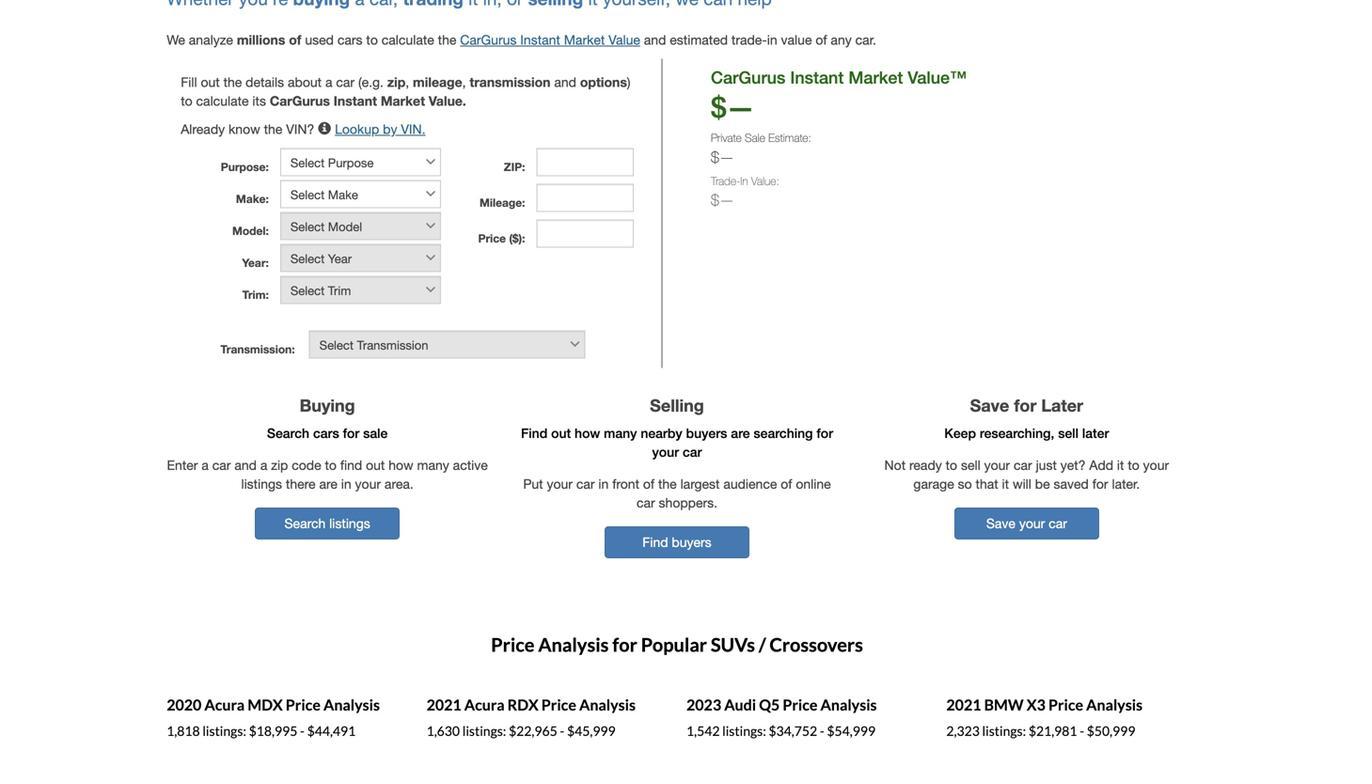 Task type: vqa. For each thing, say whether or not it's contained in the screenshot.
the bottommost mi
no



Task type: describe. For each thing, give the bounding box(es) containing it.
add
[[1090, 458, 1114, 473]]

1 horizontal spatial market
[[564, 32, 605, 47]]

yet?
[[1061, 458, 1086, 473]]

ZIP: text field
[[537, 148, 634, 176]]

code
[[292, 458, 321, 473]]

audi
[[724, 696, 756, 715]]

by
[[383, 121, 397, 137]]

in
[[741, 174, 748, 188]]

tab list containing 2020 acura mdx price analysis
[[157, 598, 1197, 767]]

out for find
[[551, 426, 571, 441]]

many inside find out how many nearby buyers are searching for your car
[[604, 426, 637, 441]]

for left sale
[[343, 426, 360, 441]]

price ($):
[[478, 232, 525, 245]]

save for save for later
[[970, 395, 1010, 416]]

value
[[781, 32, 812, 47]]

search listings
[[285, 516, 370, 532]]

find buyers
[[643, 535, 712, 550]]

$21,981
[[1029, 723, 1077, 739]]

- for x3
[[1080, 723, 1085, 739]]

zip:
[[504, 160, 525, 173]]

$45,999
[[567, 723, 616, 739]]

find buyers button
[[605, 527, 750, 559]]

value™
[[908, 67, 967, 87]]

0 vertical spatial cargurus
[[460, 32, 517, 47]]

- for mdx
[[300, 723, 305, 739]]

car left the front
[[576, 477, 595, 492]]

1,630
[[427, 723, 460, 739]]

your inside button
[[1019, 516, 1045, 532]]

not
[[885, 458, 906, 473]]

in for are
[[341, 477, 351, 492]]

analysis for 2021 acura rdx price analysis
[[579, 696, 636, 715]]

buyers inside find out how many nearby buyers are searching for your car
[[686, 426, 727, 441]]

lookup
[[335, 121, 379, 137]]

to inside ) to calculate its
[[181, 93, 192, 108]]

millions
[[237, 32, 285, 47]]

2021 acura rdx price analysis link
[[427, 696, 636, 715]]

cargurus for value.
[[270, 93, 330, 108]]

later
[[1042, 395, 1084, 416]]

shoppers.
[[659, 495, 718, 511]]

in for trade-
[[767, 32, 778, 47]]

your up that
[[984, 458, 1010, 473]]

2023 audi q5 price analysis link
[[687, 696, 877, 715]]

Mileage: text field
[[537, 184, 634, 212]]

instant for value™
[[790, 67, 844, 87]]

largest
[[681, 477, 720, 492]]

car.
[[856, 32, 877, 47]]

enter a car and a zip code to find out how many active listings there are in your area.
[[167, 458, 488, 492]]

zip inside enter a car and a zip code to find out how many active listings there are in your area.
[[271, 458, 288, 473]]

later
[[1083, 426, 1109, 441]]

- for rdx
[[560, 723, 565, 739]]

in inside 'put your car in front of the largest audience of online car shoppers.'
[[599, 477, 609, 492]]

used
[[305, 32, 334, 47]]

acura for 2021
[[464, 696, 505, 715]]

cargurus instant market value link
[[460, 32, 640, 47]]

acura for 2020
[[204, 696, 245, 715]]

front
[[613, 477, 640, 492]]

$34,752
[[769, 723, 817, 739]]

nearby
[[641, 426, 683, 441]]

search for search listings
[[285, 516, 326, 532]]

the inside 'put your car in front of the largest audience of online car shoppers.'
[[658, 477, 677, 492]]

listings: for rdx
[[463, 723, 506, 739]]

price for 2020 acura mdx price analysis
[[286, 696, 321, 715]]

selling
[[650, 395, 704, 416]]

analysis for 2023 audi q5 price analysis
[[821, 696, 877, 715]]

analysis for 2021 bmw x3 price analysis
[[1086, 696, 1143, 715]]

) to calculate its
[[181, 74, 631, 108]]

0 horizontal spatial a
[[202, 458, 209, 473]]

)
[[627, 74, 631, 90]]

fill out the details about a car (e.g. zip , mileage , transmission and options
[[181, 74, 627, 90]]

estimate:
[[769, 131, 812, 145]]

trade-
[[711, 174, 741, 188]]

cargurus instant market value™ $— private sale estimate: $— trade-in value: $—
[[711, 67, 967, 209]]

put your car in front of the largest audience of online car shoppers.
[[523, 477, 831, 511]]

put
[[523, 477, 543, 492]]

purpose:
[[221, 160, 269, 173]]

1,542
[[687, 723, 720, 739]]

1 horizontal spatial it
[[1117, 458, 1124, 473]]

we analyze millions of used cars to calculate the cargurus instant market value and estimated trade-in value of any car.
[[167, 32, 877, 47]]

how inside find out how many nearby buyers are searching for your car
[[575, 426, 600, 441]]

just
[[1036, 458, 1057, 473]]

will
[[1013, 477, 1032, 492]]

car inside button
[[1049, 516, 1067, 532]]

1 horizontal spatial instant
[[520, 32, 560, 47]]

lookup by vin.
[[335, 121, 426, 137]]

and for options
[[554, 74, 577, 90]]

buying
[[300, 395, 355, 416]]

saved
[[1054, 477, 1089, 492]]

your inside find out how many nearby buyers are searching for your car
[[652, 445, 679, 460]]

researching,
[[980, 426, 1055, 441]]

2 , from the left
[[462, 74, 466, 90]]

car down the front
[[637, 495, 655, 511]]

value:
[[751, 174, 780, 188]]

already know the vin?
[[181, 121, 318, 137]]

0 vertical spatial zip
[[387, 74, 406, 90]]

2021 for 2021 bmw x3 price analysis
[[947, 696, 982, 715]]

online
[[796, 477, 831, 492]]

- for q5
[[820, 723, 825, 739]]

year:
[[242, 256, 269, 269]]

out inside enter a car and a zip code to find out how many active listings there are in your area.
[[366, 458, 385, 473]]

trade-
[[732, 32, 767, 47]]

price for 2023 audi q5 price analysis
[[783, 696, 818, 715]]

so
[[958, 477, 972, 492]]

2023 audi q5 price analysis 1,542 listings: $34,752 - $54,999
[[687, 696, 877, 739]]

2021 for 2021 acura rdx price analysis
[[427, 696, 462, 715]]

any
[[831, 32, 852, 47]]

info sign image
[[318, 122, 331, 135]]

transmission
[[470, 74, 551, 90]]

many inside enter a car and a zip code to find out how many active listings there are in your area.
[[417, 458, 449, 473]]

calculate inside ) to calculate its
[[196, 93, 249, 108]]

x3
[[1027, 696, 1046, 715]]

area.
[[385, 477, 414, 492]]

2 $— from the top
[[711, 148, 735, 166]]

2021 acura rdx price analysis 1,630 listings: $22,965 - $45,999
[[427, 696, 636, 739]]

2020 acura mdx price analysis link
[[167, 696, 380, 715]]

options
[[580, 74, 627, 90]]

buyers inside button
[[672, 535, 712, 550]]

analyze
[[189, 32, 233, 47]]

($):
[[509, 232, 525, 245]]

search cars for sale
[[267, 426, 388, 441]]

trim:
[[242, 288, 269, 301]]

1 vertical spatial it
[[1002, 477, 1009, 492]]

$54,999
[[827, 723, 876, 739]]



Task type: locate. For each thing, give the bounding box(es) containing it.
instant down value
[[790, 67, 844, 87]]

price up '$21,981'
[[1049, 696, 1084, 715]]

0 horizontal spatial cargurus
[[270, 93, 330, 108]]

2020
[[167, 696, 202, 715]]

vin.
[[401, 121, 426, 137]]

bmw
[[984, 696, 1024, 715]]

in down find
[[341, 477, 351, 492]]

2021 up "1,630"
[[427, 696, 462, 715]]

2 vertical spatial and
[[235, 458, 257, 473]]

save
[[970, 395, 1010, 416], [987, 516, 1016, 532]]

analysis inside 2020 acura mdx price analysis 1,818 listings: $18,995 - $44,491
[[324, 696, 380, 715]]

listings:
[[203, 723, 246, 739], [463, 723, 506, 739], [723, 723, 766, 739], [982, 723, 1026, 739]]

2021 bmw x3 price analysis 2,323 listings: $21,981 - $50,999
[[947, 696, 1143, 739]]

find out how many nearby buyers are searching for your car
[[521, 426, 833, 460]]

that
[[976, 477, 999, 492]]

0 vertical spatial many
[[604, 426, 637, 441]]

of right the front
[[643, 477, 655, 492]]

price inside 2023 audi q5 price analysis 1,542 listings: $34,752 - $54,999
[[783, 696, 818, 715]]

1 horizontal spatial many
[[604, 426, 637, 441]]

0 horizontal spatial sell
[[961, 458, 981, 473]]

and inside enter a car and a zip code to find out how many active listings there are in your area.
[[235, 458, 257, 473]]

analysis for 2020 acura mdx price analysis
[[324, 696, 380, 715]]

2,323
[[947, 723, 980, 739]]

cargurus
[[460, 32, 517, 47], [711, 67, 786, 87], [270, 93, 330, 108]]

to left find
[[325, 458, 337, 473]]

be
[[1035, 477, 1050, 492]]

your down nearby on the bottom of the page
[[652, 445, 679, 460]]

1 horizontal spatial zip
[[387, 74, 406, 90]]

market left value
[[564, 32, 605, 47]]

the up shoppers.
[[658, 477, 677, 492]]

car
[[336, 74, 355, 90], [683, 445, 702, 460], [212, 458, 231, 473], [1014, 458, 1032, 473], [576, 477, 595, 492], [637, 495, 655, 511], [1049, 516, 1067, 532]]

a left the code
[[260, 458, 267, 473]]

to down fill
[[181, 93, 192, 108]]

- inside 2020 acura mdx price analysis 1,818 listings: $18,995 - $44,491
[[300, 723, 305, 739]]

1 vertical spatial listings
[[329, 516, 370, 532]]

0 horizontal spatial many
[[417, 458, 449, 473]]

search for search cars for sale
[[267, 426, 310, 441]]

2021 inside the '2021 acura rdx price analysis 1,630 listings: $22,965 - $45,999'
[[427, 696, 462, 715]]

0 horizontal spatial in
[[341, 477, 351, 492]]

market inside 'cargurus instant market value™ $— private sale estimate: $— trade-in value: $—'
[[849, 67, 903, 87]]

out inside find out how many nearby buyers are searching for your car
[[551, 426, 571, 441]]

your down find
[[355, 477, 381, 492]]

0 vertical spatial how
[[575, 426, 600, 441]]

mileage:
[[480, 196, 525, 209]]

its
[[252, 93, 266, 108]]

1 horizontal spatial how
[[575, 426, 600, 441]]

2 horizontal spatial market
[[849, 67, 903, 87]]

2 horizontal spatial out
[[551, 426, 571, 441]]

0 vertical spatial are
[[731, 426, 750, 441]]

0 horizontal spatial out
[[201, 74, 220, 90]]

to
[[366, 32, 378, 47], [181, 93, 192, 108], [325, 458, 337, 473], [946, 458, 958, 473], [1128, 458, 1140, 473]]

, left mileage
[[406, 74, 409, 90]]

1 analysis from the left
[[324, 696, 380, 715]]

2 acura from the left
[[464, 696, 505, 715]]

of left online
[[781, 477, 792, 492]]

are left the searching
[[731, 426, 750, 441]]

price right rdx
[[542, 696, 576, 715]]

$50,999
[[1087, 723, 1136, 739]]

find inside button
[[643, 535, 668, 550]]

- inside 2023 audi q5 price analysis 1,542 listings: $34,752 - $54,999
[[820, 723, 825, 739]]

how left nearby on the bottom of the page
[[575, 426, 600, 441]]

, up value.
[[462, 74, 466, 90]]

find for find buyers
[[643, 535, 668, 550]]

price up $34,752
[[783, 696, 818, 715]]

already
[[181, 121, 225, 137]]

$— up private
[[711, 90, 755, 124]]

2 vertical spatial out
[[366, 458, 385, 473]]

for right the searching
[[817, 426, 833, 441]]

find
[[521, 426, 548, 441], [643, 535, 668, 550]]

1 horizontal spatial sell
[[1058, 426, 1079, 441]]

analysis up $54,999
[[821, 696, 877, 715]]

and right value
[[644, 32, 666, 47]]

analysis up $50,999
[[1086, 696, 1143, 715]]

it left will
[[1002, 477, 1009, 492]]

0 vertical spatial $—
[[711, 90, 755, 124]]

analysis inside 2023 audi q5 price analysis 1,542 listings: $34,752 - $54,999
[[821, 696, 877, 715]]

1 vertical spatial zip
[[271, 458, 288, 473]]

1 vertical spatial and
[[554, 74, 577, 90]]

2 analysis from the left
[[579, 696, 636, 715]]

price for 2021 acura rdx price analysis
[[542, 696, 576, 715]]

0 vertical spatial instant
[[520, 32, 560, 47]]

1 vertical spatial save
[[987, 516, 1016, 532]]

search down there
[[285, 516, 326, 532]]

rdx
[[508, 696, 539, 715]]

for inside find out how many nearby buyers are searching for your car
[[817, 426, 833, 441]]

0 horizontal spatial 2021
[[427, 696, 462, 715]]

details
[[246, 74, 284, 90]]

buyers down "selling"
[[686, 426, 727, 441]]

$— down private
[[711, 148, 735, 166]]

2 horizontal spatial instant
[[790, 67, 844, 87]]

for down add
[[1093, 477, 1109, 492]]

cars right used
[[338, 32, 363, 47]]

2 vertical spatial instant
[[334, 93, 377, 108]]

1 horizontal spatial 2021
[[947, 696, 982, 715]]

3 analysis from the left
[[821, 696, 877, 715]]

1 vertical spatial instant
[[790, 67, 844, 87]]

0 vertical spatial market
[[564, 32, 605, 47]]

to up the later.
[[1128, 458, 1140, 473]]

save your car button
[[955, 508, 1099, 540]]

price left ($):
[[478, 232, 506, 245]]

cargurus inside 'cargurus instant market value™ $— private sale estimate: $— trade-in value: $—'
[[711, 67, 786, 87]]

many left active
[[417, 458, 449, 473]]

save for later
[[970, 395, 1084, 416]]

car inside enter a car and a zip code to find out how many active listings there are in your area.
[[212, 458, 231, 473]]

1 horizontal spatial acura
[[464, 696, 505, 715]]

to inside enter a car and a zip code to find out how many active listings there are in your area.
[[325, 458, 337, 473]]

Price ($): text field
[[537, 219, 634, 248]]

of left used
[[289, 32, 301, 47]]

2 - from the left
[[560, 723, 565, 739]]

and left "options"
[[554, 74, 577, 90]]

0 horizontal spatial and
[[235, 458, 257, 473]]

save up the researching,
[[970, 395, 1010, 416]]

in inside enter a car and a zip code to find out how many active listings there are in your area.
[[341, 477, 351, 492]]

2 horizontal spatial and
[[644, 32, 666, 47]]

about
[[288, 74, 322, 90]]

0 horizontal spatial are
[[319, 477, 338, 492]]

ready
[[910, 458, 942, 473]]

price right mdx
[[286, 696, 321, 715]]

sell
[[1058, 426, 1079, 441], [961, 458, 981, 473]]

- right the $18,995 at the bottom left
[[300, 723, 305, 739]]

sell up so
[[961, 458, 981, 473]]

to up garage
[[946, 458, 958, 473]]

how inside enter a car and a zip code to find out how many active listings there are in your area.
[[389, 458, 414, 473]]

acura left rdx
[[464, 696, 505, 715]]

4 listings: from the left
[[982, 723, 1026, 739]]

1 listings: from the left
[[203, 723, 246, 739]]

2 vertical spatial $—
[[711, 191, 735, 209]]

1 horizontal spatial are
[[731, 426, 750, 441]]

the left details at the top of page
[[223, 74, 242, 90]]

listings down enter a car and a zip code to find out how many active listings there are in your area.
[[329, 516, 370, 532]]

0 horizontal spatial find
[[521, 426, 548, 441]]

2 listings: from the left
[[463, 723, 506, 739]]

out for fill
[[201, 74, 220, 90]]

listings: for x3
[[982, 723, 1026, 739]]

search
[[267, 426, 310, 441], [285, 516, 326, 532]]

0 horizontal spatial market
[[381, 93, 425, 108]]

buyers down shoppers.
[[672, 535, 712, 550]]

0 horizontal spatial acura
[[204, 696, 245, 715]]

car down the "saved" at bottom
[[1049, 516, 1067, 532]]

for up keep researching, sell later on the bottom right of page
[[1014, 395, 1037, 416]]

2 vertical spatial market
[[381, 93, 425, 108]]

enter
[[167, 458, 198, 473]]

car right enter
[[212, 458, 231, 473]]

price inside the "2021 bmw x3 price analysis 2,323 listings: $21,981 - $50,999"
[[1049, 696, 1084, 715]]

and for estimated
[[644, 32, 666, 47]]

a right enter
[[202, 458, 209, 473]]

1 horizontal spatial and
[[554, 74, 577, 90]]

make:
[[236, 192, 269, 205]]

1 2021 from the left
[[427, 696, 462, 715]]

market for value.
[[381, 93, 425, 108]]

- inside the '2021 acura rdx price analysis 1,630 listings: $22,965 - $45,999'
[[560, 723, 565, 739]]

analysis
[[324, 696, 380, 715], [579, 696, 636, 715], [821, 696, 877, 715], [1086, 696, 1143, 715]]

instant for value.
[[334, 93, 377, 108]]

0 vertical spatial buyers
[[686, 426, 727, 441]]

market down 'fill out the details about a car (e.g. zip , mileage , transmission and options'
[[381, 93, 425, 108]]

2021 bmw x3 price analysis link
[[947, 696, 1143, 715]]

listings inside button
[[329, 516, 370, 532]]

keep researching, sell later
[[945, 426, 1109, 441]]

instant up transmission
[[520, 32, 560, 47]]

acura inside the '2021 acura rdx price analysis 1,630 listings: $22,965 - $45,999'
[[464, 696, 505, 715]]

a right about
[[325, 74, 332, 90]]

analysis inside the "2021 bmw x3 price analysis 2,323 listings: $21,981 - $50,999"
[[1086, 696, 1143, 715]]

$18,995
[[249, 723, 298, 739]]

0 vertical spatial it
[[1117, 458, 1124, 473]]

,
[[406, 74, 409, 90], [462, 74, 466, 90]]

mileage
[[413, 74, 462, 90]]

your right put
[[547, 477, 573, 492]]

keep
[[945, 426, 976, 441]]

later.
[[1112, 477, 1140, 492]]

acura right 2020
[[204, 696, 245, 715]]

analysis up $44,491
[[324, 696, 380, 715]]

calculate
[[382, 32, 434, 47], [196, 93, 249, 108]]

1 , from the left
[[406, 74, 409, 90]]

2 horizontal spatial cargurus
[[711, 67, 786, 87]]

find for find out how many nearby buyers are searching for your car
[[521, 426, 548, 441]]

1 horizontal spatial ,
[[462, 74, 466, 90]]

0 vertical spatial cars
[[338, 32, 363, 47]]

for
[[1014, 395, 1037, 416], [343, 426, 360, 441], [817, 426, 833, 441], [1093, 477, 1109, 492]]

1 vertical spatial market
[[849, 67, 903, 87]]

- right $22,965
[[560, 723, 565, 739]]

0 vertical spatial listings
[[241, 477, 282, 492]]

2020 acura mdx price analysis 1,818 listings: $18,995 - $44,491
[[167, 696, 380, 739]]

2 2021 from the left
[[947, 696, 982, 715]]

know
[[229, 121, 260, 137]]

audience
[[724, 477, 777, 492]]

are inside enter a car and a zip code to find out how many active listings there are in your area.
[[319, 477, 338, 492]]

tab list
[[157, 598, 1197, 767]]

1 - from the left
[[300, 723, 305, 739]]

1 acura from the left
[[204, 696, 245, 715]]

1 vertical spatial find
[[643, 535, 668, 550]]

car up will
[[1014, 458, 1032, 473]]

save down that
[[987, 516, 1016, 532]]

acura inside 2020 acura mdx price analysis 1,818 listings: $18,995 - $44,491
[[204, 696, 245, 715]]

1 horizontal spatial find
[[643, 535, 668, 550]]

listings: for mdx
[[203, 723, 246, 739]]

garage
[[914, 477, 954, 492]]

estimated
[[670, 32, 728, 47]]

find inside find out how many nearby buyers are searching for your car
[[521, 426, 548, 441]]

0 horizontal spatial zip
[[271, 458, 288, 473]]

listings inside enter a car and a zip code to find out how many active listings there are in your area.
[[241, 477, 282, 492]]

search up the code
[[267, 426, 310, 441]]

3 listings: from the left
[[723, 723, 766, 739]]

are inside find out how many nearby buyers are searching for your car
[[731, 426, 750, 441]]

listings: inside 2023 audi q5 price analysis 1,542 listings: $34,752 - $54,999
[[723, 723, 766, 739]]

1 vertical spatial sell
[[961, 458, 981, 473]]

find
[[340, 458, 362, 473]]

0 horizontal spatial instant
[[334, 93, 377, 108]]

1 vertical spatial search
[[285, 516, 326, 532]]

0 vertical spatial save
[[970, 395, 1010, 416]]

we
[[167, 32, 185, 47]]

listings: right 1,818
[[203, 723, 246, 739]]

0 vertical spatial and
[[644, 32, 666, 47]]

sell left later
[[1058, 426, 1079, 441]]

car left (e.g.
[[336, 74, 355, 90]]

listings: for q5
[[723, 723, 766, 739]]

- right '$21,981'
[[1080, 723, 1085, 739]]

cars down buying on the left bottom of the page
[[313, 426, 339, 441]]

it right add
[[1117, 458, 1124, 473]]

your inside enter a car and a zip code to find out how many active listings there are in your area.
[[355, 477, 381, 492]]

searching
[[754, 426, 813, 441]]

model:
[[232, 224, 269, 237]]

price inside the '2021 acura rdx price analysis 1,630 listings: $22,965 - $45,999'
[[542, 696, 576, 715]]

1 horizontal spatial in
[[599, 477, 609, 492]]

for inside the not ready to sell your car just yet? add it to your garage so that it will be saved for later.
[[1093, 477, 1109, 492]]

2 horizontal spatial in
[[767, 32, 778, 47]]

0 horizontal spatial listings
[[241, 477, 282, 492]]

1 horizontal spatial a
[[260, 458, 267, 473]]

a
[[325, 74, 332, 90], [202, 458, 209, 473], [260, 458, 267, 473]]

1 horizontal spatial calculate
[[382, 32, 434, 47]]

3 - from the left
[[820, 723, 825, 739]]

0 vertical spatial calculate
[[382, 32, 434, 47]]

your right add
[[1143, 458, 1169, 473]]

1 vertical spatial are
[[319, 477, 338, 492]]

0 vertical spatial out
[[201, 74, 220, 90]]

1 horizontal spatial cargurus
[[460, 32, 517, 47]]

active
[[453, 458, 488, 473]]

1,818
[[167, 723, 200, 739]]

4 - from the left
[[1080, 723, 1085, 739]]

in left value
[[767, 32, 778, 47]]

0 horizontal spatial calculate
[[196, 93, 249, 108]]

calculate up 'fill out the details about a car (e.g. zip , mileage , transmission and options'
[[382, 32, 434, 47]]

cargurus down trade- on the right
[[711, 67, 786, 87]]

and left the code
[[235, 458, 257, 473]]

- right $34,752
[[820, 723, 825, 739]]

0 horizontal spatial how
[[389, 458, 414, 473]]

listings: inside 2020 acura mdx price analysis 1,818 listings: $18,995 - $44,491
[[203, 723, 246, 739]]

3 $— from the top
[[711, 191, 735, 209]]

your down will
[[1019, 516, 1045, 532]]

q5
[[759, 696, 780, 715]]

there
[[286, 477, 316, 492]]

market for value™
[[849, 67, 903, 87]]

2021 inside the "2021 bmw x3 price analysis 2,323 listings: $21,981 - $50,999"
[[947, 696, 982, 715]]

1 vertical spatial $—
[[711, 148, 735, 166]]

car inside the not ready to sell your car just yet? add it to your garage so that it will be saved for later.
[[1014, 458, 1032, 473]]

in
[[767, 32, 778, 47], [341, 477, 351, 492], [599, 477, 609, 492]]

listings left there
[[241, 477, 282, 492]]

listings: inside the '2021 acura rdx price analysis 1,630 listings: $22,965 - $45,999'
[[463, 723, 506, 739]]

sale
[[745, 131, 765, 145]]

(e.g.
[[358, 74, 384, 90]]

price for 2021 bmw x3 price analysis
[[1049, 696, 1084, 715]]

1 vertical spatial out
[[551, 426, 571, 441]]

analysis up $45,999
[[579, 696, 636, 715]]

the up mileage
[[438, 32, 457, 47]]

cargurus for value™
[[711, 67, 786, 87]]

0 vertical spatial find
[[521, 426, 548, 441]]

not ready to sell your car just yet? add it to your garage so that it will be saved for later.
[[885, 458, 1169, 492]]

2 horizontal spatial a
[[325, 74, 332, 90]]

instant inside 'cargurus instant market value™ $— private sale estimate: $— trade-in value: $—'
[[790, 67, 844, 87]]

zip
[[387, 74, 406, 90], [271, 458, 288, 473]]

zip right (e.g.
[[387, 74, 406, 90]]

search inside button
[[285, 516, 326, 532]]

value.
[[429, 93, 466, 108]]

save inside button
[[987, 516, 1016, 532]]

find down shoppers.
[[643, 535, 668, 550]]

0 vertical spatial sell
[[1058, 426, 1079, 441]]

calculate up the already
[[196, 93, 249, 108]]

to up (e.g.
[[366, 32, 378, 47]]

1 horizontal spatial out
[[366, 458, 385, 473]]

how up area.
[[389, 458, 414, 473]]

1 vertical spatial cars
[[313, 426, 339, 441]]

1 vertical spatial calculate
[[196, 93, 249, 108]]

1 vertical spatial how
[[389, 458, 414, 473]]

save for save your car
[[987, 516, 1016, 532]]

listings: down audi
[[723, 723, 766, 739]]

1 vertical spatial cargurus
[[711, 67, 786, 87]]

0 horizontal spatial it
[[1002, 477, 1009, 492]]

cargurus down about
[[270, 93, 330, 108]]

many left nearby on the bottom of the page
[[604, 426, 637, 441]]

2021 up 2,323
[[947, 696, 982, 715]]

1 $— from the top
[[711, 90, 755, 124]]

1 vertical spatial many
[[417, 458, 449, 473]]

$22,965
[[509, 723, 558, 739]]

car inside find out how many nearby buyers are searching for your car
[[683, 445, 702, 460]]

$— down trade-
[[711, 191, 735, 209]]

car up largest
[[683, 445, 702, 460]]

cargurus instant market value.
[[270, 93, 466, 108]]

your inside 'put your car in front of the largest audience of online car shoppers.'
[[547, 477, 573, 492]]

transmission:
[[221, 343, 295, 356]]

in left the front
[[599, 477, 609, 492]]

2 vertical spatial cargurus
[[270, 93, 330, 108]]

0 horizontal spatial ,
[[406, 74, 409, 90]]

price inside 2020 acura mdx price analysis 1,818 listings: $18,995 - $44,491
[[286, 696, 321, 715]]

1 horizontal spatial listings
[[329, 516, 370, 532]]

of
[[289, 32, 301, 47], [816, 32, 827, 47], [643, 477, 655, 492], [781, 477, 792, 492]]

analysis inside the '2021 acura rdx price analysis 1,630 listings: $22,965 - $45,999'
[[579, 696, 636, 715]]

sell inside the not ready to sell your car just yet? add it to your garage so that it will be saved for later.
[[961, 458, 981, 473]]

cargurus up transmission
[[460, 32, 517, 47]]

listings: down bmw
[[982, 723, 1026, 739]]

listings: right "1,630"
[[463, 723, 506, 739]]

are right there
[[319, 477, 338, 492]]

market down car.
[[849, 67, 903, 87]]

- inside the "2021 bmw x3 price analysis 2,323 listings: $21,981 - $50,999"
[[1080, 723, 1085, 739]]

mdx
[[248, 696, 283, 715]]

find up put
[[521, 426, 548, 441]]

your
[[652, 445, 679, 460], [984, 458, 1010, 473], [1143, 458, 1169, 473], [355, 477, 381, 492], [547, 477, 573, 492], [1019, 516, 1045, 532]]

vin?
[[286, 121, 314, 137]]

listings: inside the "2021 bmw x3 price analysis 2,323 listings: $21,981 - $50,999"
[[982, 723, 1026, 739]]

4 analysis from the left
[[1086, 696, 1143, 715]]

instant down (e.g.
[[334, 93, 377, 108]]

value
[[609, 32, 640, 47]]

of left the any at the top
[[816, 32, 827, 47]]

zip left the code
[[271, 458, 288, 473]]

1 vertical spatial buyers
[[672, 535, 712, 550]]

0 vertical spatial search
[[267, 426, 310, 441]]

the left vin?
[[264, 121, 282, 137]]

-
[[300, 723, 305, 739], [560, 723, 565, 739], [820, 723, 825, 739], [1080, 723, 1085, 739]]



